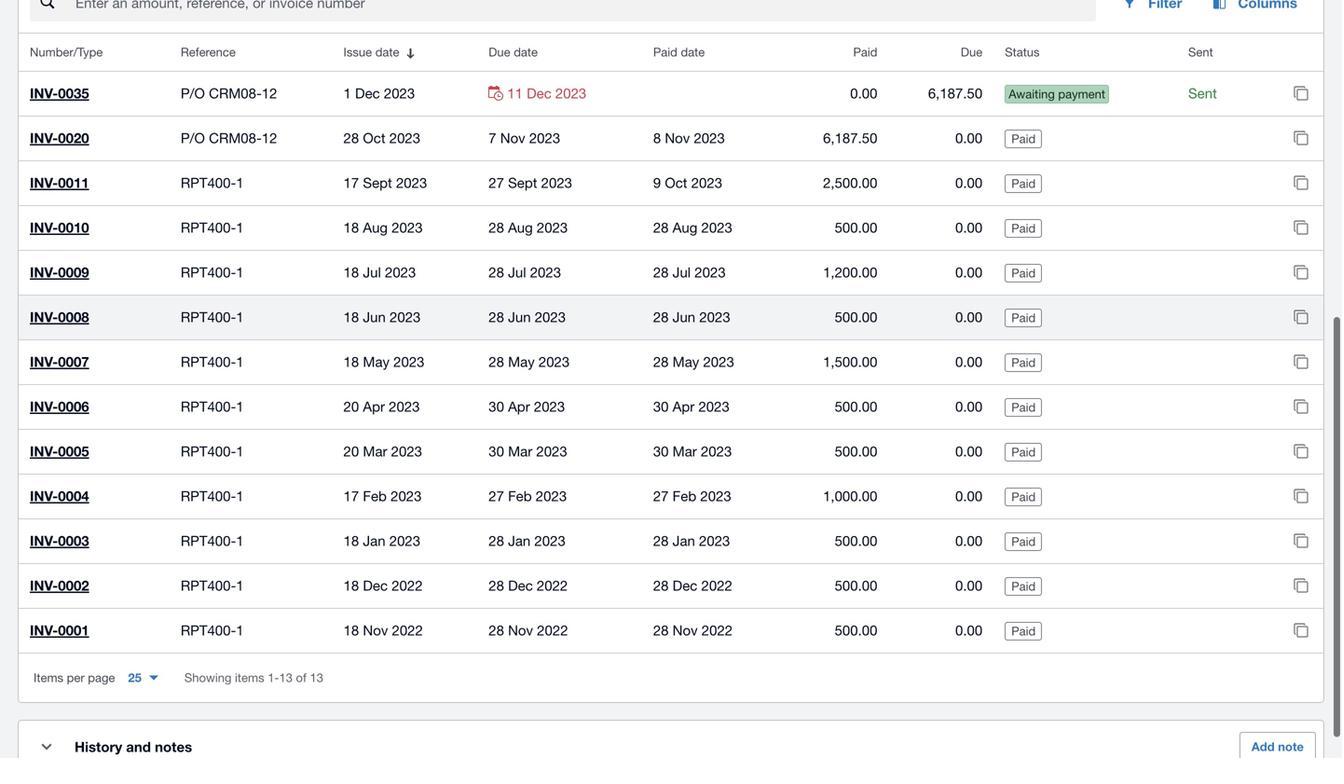 Task type: describe. For each thing, give the bounding box(es) containing it.
inv-0007
[[30, 354, 89, 370]]

3 jul from the left
[[673, 264, 691, 280]]

copy to draft invoice image for 0005
[[1283, 433, 1320, 470]]

1 30 mar 2023 from the left
[[489, 443, 568, 459]]

1 apr from the left
[[363, 398, 385, 415]]

inv-0002
[[30, 577, 89, 594]]

due for due
[[961, 45, 983, 59]]

items per page
[[34, 671, 115, 685]]

2 jul from the left
[[508, 264, 526, 280]]

add note button
[[1240, 732, 1317, 758]]

copy to draft invoice image for 0010
[[1283, 209, 1320, 246]]

0006
[[58, 398, 89, 415]]

due button
[[889, 34, 994, 71]]

issue
[[344, 45, 372, 59]]

inv-0035 link
[[30, 85, 89, 102]]

rpt400- for inv-0001
[[181, 622, 236, 638]]

1 28 jul 2023 from the left
[[489, 264, 561, 280]]

inv-0035
[[30, 85, 89, 102]]

1 for inv-0007
[[236, 354, 244, 370]]

2 27 feb 2023 from the left
[[654, 488, 732, 504]]

20 mar 2023
[[344, 443, 422, 459]]

18 for 0008
[[344, 309, 359, 325]]

inv- for 0020
[[30, 130, 58, 147]]

inv-0001
[[30, 622, 89, 639]]

of
[[296, 671, 307, 685]]

inv-0010 link
[[30, 219, 89, 236]]

1 mar from the left
[[363, 443, 387, 459]]

copy to draft invoice image for 0003
[[1283, 522, 1320, 560]]

paid for inv-0007
[[1012, 355, 1036, 370]]

1 for inv-0010
[[236, 219, 244, 236]]

paid for inv-0011
[[1012, 176, 1036, 191]]

inv-0006
[[30, 398, 89, 415]]

9
[[654, 175, 661, 191]]

0.00 for inv-0003
[[956, 533, 983, 549]]

inv-0002 link
[[30, 577, 89, 594]]

500.00 for inv-0003
[[835, 533, 878, 549]]

1 for inv-0011
[[236, 175, 244, 191]]

p/o for inv-0035
[[181, 85, 205, 101]]

rpt400- for inv-0002
[[181, 577, 236, 594]]

1,200.00
[[824, 264, 878, 280]]

2 apr from the left
[[508, 398, 530, 415]]

1 28 jan 2023 from the left
[[489, 533, 566, 549]]

inv- for 0005
[[30, 443, 58, 460]]

3 feb from the left
[[673, 488, 697, 504]]

rpt400-1 for inv-0001
[[181, 622, 244, 638]]

0007
[[58, 354, 89, 370]]

rpt400-1 for inv-0005
[[181, 443, 244, 459]]

oct for 28
[[363, 130, 386, 146]]

p/o crm08-12 for inv-0020
[[181, 130, 277, 146]]

7 nov 2023
[[489, 130, 561, 146]]

toggle button
[[28, 728, 65, 758]]

20 for 0005
[[344, 443, 359, 459]]

due date
[[489, 45, 538, 59]]

inv-0004 link
[[30, 488, 89, 505]]

2 mar from the left
[[508, 443, 533, 459]]

3 jan from the left
[[673, 533, 696, 549]]

paid date
[[654, 45, 705, 59]]

500.00 for inv-0001
[[835, 622, 878, 638]]

rpt400-1 for inv-0002
[[181, 577, 244, 594]]

1 30 apr 2023 from the left
[[489, 398, 565, 415]]

2,500.00
[[824, 175, 878, 191]]

number/type
[[30, 45, 103, 59]]

note
[[1279, 740, 1305, 754]]

inv-0020
[[30, 130, 89, 147]]

27 for inv-0004
[[489, 488, 504, 504]]

0001
[[58, 622, 89, 639]]

2 13 from the left
[[310, 671, 324, 685]]

12 for inv-0035
[[262, 85, 277, 101]]

paid for inv-0009
[[1012, 266, 1036, 280]]

0011
[[58, 175, 89, 191]]

0.00 for inv-0007
[[956, 354, 983, 370]]

2 30 mar 2023 from the left
[[654, 443, 732, 459]]

reference
[[181, 45, 236, 59]]

0.00 for inv-0010
[[956, 219, 983, 236]]

inv- for 0011
[[30, 175, 58, 191]]

rpt400- for inv-0005
[[181, 443, 236, 459]]

500.00 for inv-0010
[[835, 219, 878, 236]]

date for paid date
[[681, 45, 705, 59]]

copy to draft invoice image for 0006
[[1283, 388, 1320, 425]]

27 sept 2023
[[489, 175, 573, 191]]

1 aug from the left
[[363, 219, 388, 236]]

1 vertical spatial 6,187.50
[[824, 130, 878, 146]]

rpt400- for inv-0004
[[181, 488, 236, 504]]

2 may from the left
[[508, 354, 535, 370]]

payment
[[1059, 87, 1106, 101]]

issue date
[[344, 45, 400, 59]]

customise columns image
[[1205, 0, 1235, 10]]

sent button
[[1178, 34, 1263, 71]]

inv- for 0007
[[30, 354, 58, 370]]

18 for 0002
[[344, 577, 359, 594]]

1 jul from the left
[[363, 264, 381, 280]]

8 nov 2023
[[654, 130, 725, 146]]

history
[[75, 739, 122, 755]]

inv-0010
[[30, 219, 89, 236]]

0 vertical spatial 6,187.50
[[929, 85, 983, 101]]

1 may from the left
[[363, 354, 390, 370]]

2 jan from the left
[[508, 533, 531, 549]]

0020
[[58, 130, 89, 147]]

1 13 from the left
[[279, 671, 293, 685]]

0008
[[58, 309, 89, 326]]

inv-0008
[[30, 309, 89, 326]]

11
[[508, 85, 523, 101]]

17 for 0004
[[344, 488, 359, 504]]

1 jun from the left
[[363, 309, 386, 325]]

2 28 aug 2023 from the left
[[654, 219, 733, 236]]

rpt400-1 for inv-0011
[[181, 175, 244, 191]]

3 aug from the left
[[673, 219, 698, 236]]

paid date button
[[642, 34, 784, 71]]

inv- for 0003
[[30, 533, 58, 549]]

paid button
[[784, 34, 889, 71]]

copy to draft invoice image for 0011
[[1283, 164, 1320, 202]]

18 for 0007
[[344, 354, 359, 370]]

paid for inv-0003
[[1012, 534, 1036, 549]]

0.00 for inv-0009
[[956, 264, 983, 280]]

crm08- for inv-0035
[[209, 85, 262, 101]]

copy to draft invoice image for 0009
[[1283, 254, 1320, 291]]

inv- for 0035
[[30, 85, 58, 102]]

2 28 dec 2022 from the left
[[654, 577, 733, 594]]

3 may from the left
[[673, 354, 700, 370]]

2 feb from the left
[[508, 488, 532, 504]]

2 28 may 2023 from the left
[[654, 354, 735, 370]]

inv-0020 link
[[30, 130, 89, 147]]

showing
[[185, 671, 232, 685]]

rpt400-1 for inv-0008
[[181, 309, 244, 325]]

0004
[[58, 488, 89, 505]]

copy to draft invoice image for 0020
[[1283, 120, 1320, 157]]

7
[[489, 130, 497, 146]]

inv-0008 link
[[30, 309, 89, 326]]

20 apr 2023
[[344, 398, 420, 415]]

status
[[1005, 45, 1040, 59]]

9 oct 2023
[[654, 175, 723, 191]]

18 aug 2023
[[344, 219, 423, 236]]

add note
[[1252, 740, 1305, 754]]

1 jan from the left
[[363, 533, 386, 549]]

2 jun from the left
[[508, 309, 531, 325]]

inv-0011
[[30, 175, 89, 191]]

overdue image
[[489, 86, 504, 101]]

sept for 27
[[508, 175, 538, 191]]

1 28 aug 2023 from the left
[[489, 219, 568, 236]]

inv-0009
[[30, 264, 89, 281]]

2 28 jan 2023 from the left
[[654, 533, 731, 549]]

1,000.00
[[824, 488, 878, 504]]

1 for inv-0004
[[236, 488, 244, 504]]

per
[[67, 671, 85, 685]]

sent inside button
[[1189, 45, 1214, 59]]

0009
[[58, 264, 89, 281]]

1 28 dec 2022 from the left
[[489, 577, 568, 594]]

inv-0001 link
[[30, 622, 89, 639]]

2 sent from the top
[[1189, 85, 1218, 101]]

add
[[1252, 740, 1275, 754]]

1 28 may 2023 from the left
[[489, 354, 570, 370]]

inv- for 0004
[[30, 488, 58, 505]]

20 for 0006
[[344, 398, 359, 415]]

paid for inv-0020
[[1012, 132, 1036, 146]]

18 jan 2023
[[344, 533, 421, 549]]

inv-0005 link
[[30, 443, 89, 460]]

0002
[[58, 577, 89, 594]]

12 for inv-0020
[[262, 130, 277, 146]]

1 feb from the left
[[363, 488, 387, 504]]

and
[[126, 739, 151, 755]]

1 28 nov 2022 from the left
[[489, 622, 568, 638]]

inv-0006 link
[[30, 398, 89, 415]]

3 jun from the left
[[673, 309, 696, 325]]

0005
[[58, 443, 89, 460]]

2 28 nov 2022 from the left
[[654, 622, 733, 638]]



Task type: locate. For each thing, give the bounding box(es) containing it.
2 horizontal spatial aug
[[673, 219, 698, 236]]

1 rpt400-1 from the top
[[181, 175, 244, 191]]

27
[[489, 175, 504, 191], [489, 488, 504, 504], [654, 488, 669, 504]]

9 rpt400-1 from the top
[[181, 533, 244, 549]]

1 dec 2023
[[344, 85, 415, 101]]

1 due from the left
[[489, 45, 511, 59]]

18 up 18 jul 2023
[[344, 219, 359, 236]]

inv- down inv-0005 link
[[30, 488, 58, 505]]

inv- up inv-0007 link
[[30, 309, 58, 326]]

list of invoices element
[[19, 34, 1324, 653]]

sept for 17
[[363, 175, 392, 191]]

page
[[88, 671, 115, 685]]

28 jul 2023 down 27 sept 2023
[[489, 264, 561, 280]]

0 horizontal spatial 28 nov 2022
[[489, 622, 568, 638]]

4 rpt400- from the top
[[181, 309, 236, 325]]

1 horizontal spatial may
[[508, 354, 535, 370]]

oct for 9
[[665, 175, 688, 191]]

rpt400- for inv-0003
[[181, 533, 236, 549]]

4 500.00 from the top
[[835, 443, 878, 459]]

20 down 20 apr 2023
[[344, 443, 359, 459]]

0 horizontal spatial 28 jul 2023
[[489, 264, 561, 280]]

Enter an amount, reference, or invoice number field
[[74, 0, 1097, 21]]

4 rpt400-1 from the top
[[181, 309, 244, 325]]

1 vertical spatial sent
[[1189, 85, 1218, 101]]

copy to draft invoice image for 0007
[[1283, 343, 1320, 381]]

0.00 for inv-0001
[[956, 622, 983, 638]]

2 rpt400-1 from the top
[[181, 219, 244, 236]]

due left status
[[961, 45, 983, 59]]

paid
[[654, 45, 678, 59], [854, 45, 878, 59], [1012, 132, 1036, 146], [1012, 176, 1036, 191], [1012, 221, 1036, 236], [1012, 266, 1036, 280], [1012, 311, 1036, 325], [1012, 355, 1036, 370], [1012, 400, 1036, 415], [1012, 445, 1036, 459], [1012, 490, 1036, 504], [1012, 534, 1036, 549], [1012, 579, 1036, 594], [1012, 624, 1036, 638]]

oct right 9
[[665, 175, 688, 191]]

may
[[363, 354, 390, 370], [508, 354, 535, 370], [673, 354, 700, 370]]

3 inv- from the top
[[30, 175, 58, 191]]

sent down 'customise columns' image
[[1189, 45, 1214, 59]]

1 horizontal spatial 27 feb 2023
[[654, 488, 732, 504]]

12
[[262, 85, 277, 101], [262, 130, 277, 146]]

2 horizontal spatial date
[[681, 45, 705, 59]]

500.00
[[835, 219, 878, 236], [835, 309, 878, 325], [835, 398, 878, 415], [835, 443, 878, 459], [835, 533, 878, 549], [835, 577, 878, 594], [835, 622, 878, 638]]

inv-0007 link
[[30, 354, 89, 370]]

date up 8 nov 2023
[[681, 45, 705, 59]]

inv- up inv-0011 link
[[30, 130, 58, 147]]

0 horizontal spatial 13
[[279, 671, 293, 685]]

6,187.50 up 2,500.00
[[824, 130, 878, 146]]

items
[[34, 671, 63, 685]]

4 copy to draft invoice image from the top
[[1283, 388, 1320, 425]]

inv- for 0009
[[30, 264, 58, 281]]

inv- down inv-0008
[[30, 354, 58, 370]]

inv- for 0008
[[30, 309, 58, 326]]

0 horizontal spatial 30 mar 2023
[[489, 443, 568, 459]]

2 horizontal spatial feb
[[673, 488, 697, 504]]

18 dec 2022
[[344, 577, 423, 594]]

6,187.50
[[929, 85, 983, 101], [824, 130, 878, 146]]

date inside due date "button"
[[514, 45, 538, 59]]

0.00 for inv-0006
[[956, 398, 983, 415]]

1 horizontal spatial sept
[[508, 175, 538, 191]]

inv-0005
[[30, 443, 89, 460]]

28
[[344, 130, 359, 146], [489, 219, 504, 236], [654, 219, 669, 236], [489, 264, 504, 280], [654, 264, 669, 280], [489, 309, 504, 325], [654, 309, 669, 325], [489, 354, 504, 370], [654, 354, 669, 370], [489, 533, 504, 549], [654, 533, 669, 549], [489, 577, 504, 594], [654, 577, 669, 594], [489, 622, 504, 638], [654, 622, 669, 638]]

nov
[[501, 130, 526, 146], [665, 130, 690, 146], [363, 622, 388, 638], [508, 622, 533, 638], [673, 622, 698, 638]]

inv- down inv-0010 link
[[30, 264, 58, 281]]

18 nov 2022
[[344, 622, 423, 638]]

8 inv- from the top
[[30, 398, 58, 415]]

0 vertical spatial oct
[[363, 130, 386, 146]]

8 rpt400- from the top
[[181, 488, 236, 504]]

1 horizontal spatial aug
[[508, 219, 533, 236]]

2 20 from the top
[[344, 443, 359, 459]]

7 inv- from the top
[[30, 354, 58, 370]]

2 aug from the left
[[508, 219, 533, 236]]

2 sept from the left
[[508, 175, 538, 191]]

1 horizontal spatial mar
[[508, 443, 533, 459]]

18 may 2023
[[344, 354, 425, 370]]

6 copy to draft invoice image from the top
[[1283, 522, 1320, 560]]

inv- for 0006
[[30, 398, 58, 415]]

2 28 jun 2023 from the left
[[654, 309, 731, 325]]

1,500.00
[[824, 354, 878, 370]]

1 for inv-0008
[[236, 309, 244, 325]]

11 rpt400- from the top
[[181, 622, 236, 638]]

copy to draft invoice image
[[1283, 164, 1320, 202], [1283, 254, 1320, 291], [1283, 299, 1320, 336], [1283, 343, 1320, 381], [1283, 433, 1320, 470], [1283, 522, 1320, 560], [1283, 567, 1320, 604]]

1 for inv-0005
[[236, 443, 244, 459]]

1 vertical spatial 12
[[262, 130, 277, 146]]

date inside paid date button
[[681, 45, 705, 59]]

1 horizontal spatial 28 dec 2022
[[654, 577, 733, 594]]

paid for inv-0001
[[1012, 624, 1036, 638]]

500.00 for inv-0008
[[835, 309, 878, 325]]

awaiting payment
[[1009, 87, 1106, 101]]

0 vertical spatial crm08-
[[209, 85, 262, 101]]

inv- up inv-0004
[[30, 443, 58, 460]]

0 vertical spatial p/o
[[181, 85, 205, 101]]

inv- up the inv-0009 link
[[30, 219, 58, 236]]

2 inv- from the top
[[30, 130, 58, 147]]

11 rpt400-1 from the top
[[181, 622, 244, 638]]

2 crm08- from the top
[[209, 130, 262, 146]]

due up overdue image in the left of the page
[[489, 45, 511, 59]]

0 horizontal spatial jul
[[363, 264, 381, 280]]

28 aug 2023 down 27 sept 2023
[[489, 219, 568, 236]]

0 vertical spatial 12
[[262, 85, 277, 101]]

1-
[[268, 671, 279, 685]]

17 up 18 jan 2023
[[344, 488, 359, 504]]

1 horizontal spatial 30 mar 2023
[[654, 443, 732, 459]]

1 horizontal spatial due
[[961, 45, 983, 59]]

1 vertical spatial 17
[[344, 488, 359, 504]]

1 horizontal spatial 28 aug 2023
[[654, 219, 733, 236]]

13 inv- from the top
[[30, 622, 58, 639]]

1 vertical spatial p/o crm08-12
[[181, 130, 277, 146]]

1 vertical spatial p/o
[[181, 130, 205, 146]]

7 18 from the top
[[344, 622, 359, 638]]

1 horizontal spatial 28 may 2023
[[654, 354, 735, 370]]

rpt400-1
[[181, 175, 244, 191], [181, 219, 244, 236], [181, 264, 244, 280], [181, 309, 244, 325], [181, 354, 244, 370], [181, 398, 244, 415], [181, 443, 244, 459], [181, 488, 244, 504], [181, 533, 244, 549], [181, 577, 244, 594], [181, 622, 244, 638]]

status button
[[994, 34, 1178, 71]]

showing items 1-13 of 13
[[185, 671, 324, 685]]

p/o crm08-12 for inv-0035
[[181, 85, 277, 101]]

1
[[344, 85, 351, 101], [236, 175, 244, 191], [236, 219, 244, 236], [236, 264, 244, 280], [236, 309, 244, 325], [236, 354, 244, 370], [236, 398, 244, 415], [236, 443, 244, 459], [236, 488, 244, 504], [236, 533, 244, 549], [236, 577, 244, 594], [236, 622, 244, 638]]

crm08-
[[209, 85, 262, 101], [209, 130, 262, 146]]

0 horizontal spatial apr
[[363, 398, 385, 415]]

3 mar from the left
[[673, 443, 697, 459]]

0 horizontal spatial due
[[489, 45, 511, 59]]

500.00 for inv-0006
[[835, 398, 878, 415]]

jan
[[363, 533, 386, 549], [508, 533, 531, 549], [673, 533, 696, 549]]

18 down 18 jan 2023
[[344, 577, 359, 594]]

28 may 2023
[[489, 354, 570, 370], [654, 354, 735, 370]]

1 p/o crm08-12 from the top
[[181, 85, 277, 101]]

copy to draft invoice image for 0002
[[1283, 567, 1320, 604]]

0 vertical spatial 17
[[344, 175, 359, 191]]

1 for inv-0001
[[236, 622, 244, 638]]

0.00
[[851, 85, 878, 101], [956, 130, 983, 146], [956, 175, 983, 191], [956, 219, 983, 236], [956, 264, 983, 280], [956, 309, 983, 325], [956, 354, 983, 370], [956, 398, 983, 415], [956, 443, 983, 459], [956, 488, 983, 504], [956, 533, 983, 549], [956, 577, 983, 594], [956, 622, 983, 638]]

copy to draft invoice image for 0008
[[1283, 299, 1320, 336]]

0 horizontal spatial jun
[[363, 309, 386, 325]]

rpt400-1 for inv-0010
[[181, 219, 244, 236]]

7 500.00 from the top
[[835, 622, 878, 638]]

inv- for 0001
[[30, 622, 58, 639]]

1 p/o from the top
[[181, 85, 205, 101]]

13 right the of
[[310, 671, 324, 685]]

18 jul 2023
[[344, 264, 416, 280]]

6,187.50 down due button
[[929, 85, 983, 101]]

1 crm08- from the top
[[209, 85, 262, 101]]

1 horizontal spatial date
[[514, 45, 538, 59]]

1 18 from the top
[[344, 219, 359, 236]]

mar
[[363, 443, 387, 459], [508, 443, 533, 459], [673, 443, 697, 459]]

rpt400- for inv-0011
[[181, 175, 236, 191]]

0.00 for inv-0002
[[956, 577, 983, 594]]

aug down 9 oct 2023
[[673, 219, 698, 236]]

6 inv- from the top
[[30, 309, 58, 326]]

3 date from the left
[[681, 45, 705, 59]]

0 horizontal spatial aug
[[363, 219, 388, 236]]

p/o for inv-0020
[[181, 130, 205, 146]]

oct down 1 dec 2023
[[363, 130, 386, 146]]

28 oct 2023
[[344, 130, 421, 146]]

8
[[654, 130, 661, 146]]

2 p/o from the top
[[181, 130, 205, 146]]

rpt400- for inv-0008
[[181, 309, 236, 325]]

due for due date
[[489, 45, 511, 59]]

11 inv- from the top
[[30, 533, 58, 549]]

2 30 apr 2023 from the left
[[654, 398, 730, 415]]

1 vertical spatial oct
[[665, 175, 688, 191]]

1 horizontal spatial 28 jun 2023
[[654, 309, 731, 325]]

rpt400-1 for inv-0007
[[181, 354, 244, 370]]

0 horizontal spatial jan
[[363, 533, 386, 549]]

8 rpt400-1 from the top
[[181, 488, 244, 504]]

paid for inv-0010
[[1012, 221, 1036, 236]]

28 jul 2023
[[489, 264, 561, 280], [654, 264, 726, 280]]

18 up 20 apr 2023
[[344, 354, 359, 370]]

18 for 0001
[[344, 622, 359, 638]]

2 rpt400- from the top
[[181, 219, 236, 236]]

paid for inv-0005
[[1012, 445, 1036, 459]]

3 apr from the left
[[673, 398, 695, 415]]

1 horizontal spatial jun
[[508, 309, 531, 325]]

aug up 18 jul 2023
[[363, 219, 388, 236]]

17 feb 2023
[[344, 488, 422, 504]]

0.00 for inv-0008
[[956, 309, 983, 325]]

issue date button
[[332, 34, 478, 71]]

6 rpt400- from the top
[[181, 398, 236, 415]]

crm08- for inv-0020
[[209, 130, 262, 146]]

1 horizontal spatial apr
[[508, 398, 530, 415]]

18 down 17 feb 2023
[[344, 533, 359, 549]]

sept
[[363, 175, 392, 191], [508, 175, 538, 191]]

18 for 0009
[[344, 264, 359, 280]]

oct
[[363, 130, 386, 146], [665, 175, 688, 191]]

3 18 from the top
[[344, 309, 359, 325]]

2023
[[384, 85, 415, 101], [556, 85, 587, 101], [390, 130, 421, 146], [530, 130, 561, 146], [694, 130, 725, 146], [396, 175, 427, 191], [541, 175, 573, 191], [692, 175, 723, 191], [392, 219, 423, 236], [537, 219, 568, 236], [702, 219, 733, 236], [385, 264, 416, 280], [530, 264, 561, 280], [695, 264, 726, 280], [390, 309, 421, 325], [535, 309, 566, 325], [700, 309, 731, 325], [394, 354, 425, 370], [539, 354, 570, 370], [704, 354, 735, 370], [389, 398, 420, 415], [534, 398, 565, 415], [699, 398, 730, 415], [391, 443, 422, 459], [537, 443, 568, 459], [701, 443, 732, 459], [391, 488, 422, 504], [536, 488, 567, 504], [701, 488, 732, 504], [390, 533, 421, 549], [535, 533, 566, 549], [699, 533, 731, 549]]

7 copy to draft invoice image from the top
[[1283, 567, 1320, 604]]

jul up 18 jun 2023
[[363, 264, 381, 280]]

copy to draft invoice image for 0035
[[1283, 75, 1320, 112]]

inv- down inv-0020 link
[[30, 175, 58, 191]]

5 inv- from the top
[[30, 264, 58, 281]]

30 apr 2023
[[489, 398, 565, 415], [654, 398, 730, 415]]

jul
[[363, 264, 381, 280], [508, 264, 526, 280], [673, 264, 691, 280]]

2 copy to draft invoice image from the top
[[1283, 254, 1320, 291]]

5 500.00 from the top
[[835, 533, 878, 549]]

date
[[376, 45, 400, 59], [514, 45, 538, 59], [681, 45, 705, 59]]

1 horizontal spatial feb
[[508, 488, 532, 504]]

0 horizontal spatial may
[[363, 354, 390, 370]]

notes
[[155, 739, 192, 755]]

1 copy to draft invoice image from the top
[[1283, 164, 1320, 202]]

p/o
[[181, 85, 205, 101], [181, 130, 205, 146]]

25 button
[[117, 661, 170, 695]]

2 horizontal spatial apr
[[673, 398, 695, 415]]

1 horizontal spatial 28 nov 2022
[[654, 622, 733, 638]]

rpt400- for inv-0006
[[181, 398, 236, 415]]

paid for inv-0006
[[1012, 400, 1036, 415]]

inv-0004
[[30, 488, 89, 505]]

0 horizontal spatial 27 feb 2023
[[489, 488, 567, 504]]

paid for inv-0002
[[1012, 579, 1036, 594]]

18 down 18 jul 2023
[[344, 309, 359, 325]]

18 jun 2023
[[344, 309, 421, 325]]

17 sept 2023
[[344, 175, 427, 191]]

3 rpt400- from the top
[[181, 264, 236, 280]]

jun
[[363, 309, 386, 325], [508, 309, 531, 325], [673, 309, 696, 325]]

rpt400-1 for inv-0004
[[181, 488, 244, 504]]

0 vertical spatial 20
[[344, 398, 359, 415]]

due inside button
[[961, 45, 983, 59]]

0003
[[58, 533, 89, 549]]

0 horizontal spatial sept
[[363, 175, 392, 191]]

rpt400- for inv-0009
[[181, 264, 236, 280]]

0 horizontal spatial date
[[376, 45, 400, 59]]

17 down 28 oct 2023
[[344, 175, 359, 191]]

feb
[[363, 488, 387, 504], [508, 488, 532, 504], [673, 488, 697, 504]]

due date button
[[478, 34, 642, 71]]

2 date from the left
[[514, 45, 538, 59]]

9 inv- from the top
[[30, 443, 58, 460]]

date inside issue date button
[[376, 45, 400, 59]]

apr
[[363, 398, 385, 415], [508, 398, 530, 415], [673, 398, 695, 415]]

copy to draft invoice image for 0004
[[1283, 478, 1320, 515]]

5 copy to draft invoice image from the top
[[1283, 478, 1320, 515]]

1 inv- from the top
[[30, 85, 58, 102]]

1 horizontal spatial 28 jul 2023
[[654, 264, 726, 280]]

2 horizontal spatial may
[[673, 354, 700, 370]]

1 rpt400- from the top
[[181, 175, 236, 191]]

3 copy to draft invoice image from the top
[[1283, 299, 1320, 336]]

rpt400-1 for inv-0006
[[181, 398, 244, 415]]

1 vertical spatial 20
[[344, 443, 359, 459]]

1 sept from the left
[[363, 175, 392, 191]]

18 for 0003
[[344, 533, 359, 549]]

history and notes
[[75, 739, 192, 755]]

rpt400-1 for inv-0003
[[181, 533, 244, 549]]

0 vertical spatial sent
[[1189, 45, 1214, 59]]

sept down the 7 nov 2023 in the top of the page
[[508, 175, 538, 191]]

jul down 9 oct 2023
[[673, 264, 691, 280]]

5 rpt400- from the top
[[181, 354, 236, 370]]

30 mar 2023
[[489, 443, 568, 459], [654, 443, 732, 459]]

toggle image
[[41, 744, 52, 750]]

0 horizontal spatial 28 dec 2022
[[489, 577, 568, 594]]

0.00 for inv-0004
[[956, 488, 983, 504]]

0 horizontal spatial 28 jun 2023
[[489, 309, 566, 325]]

0 horizontal spatial 6,187.50
[[824, 130, 878, 146]]

copy to draft invoice image for 0001
[[1283, 612, 1320, 649]]

inv-0003 link
[[30, 533, 89, 549]]

500.00 for inv-0002
[[835, 577, 878, 594]]

6 500.00 from the top
[[835, 577, 878, 594]]

0010
[[58, 219, 89, 236]]

1 horizontal spatial oct
[[665, 175, 688, 191]]

0 horizontal spatial 28 jan 2023
[[489, 533, 566, 549]]

3 500.00 from the top
[[835, 398, 878, 415]]

1 28 jun 2023 from the left
[[489, 309, 566, 325]]

aug down 27 sept 2023
[[508, 219, 533, 236]]

2 horizontal spatial jun
[[673, 309, 696, 325]]

date right issue
[[376, 45, 400, 59]]

4 18 from the top
[[344, 354, 359, 370]]

rpt400-
[[181, 175, 236, 191], [181, 219, 236, 236], [181, 264, 236, 280], [181, 309, 236, 325], [181, 354, 236, 370], [181, 398, 236, 415], [181, 443, 236, 459], [181, 488, 236, 504], [181, 533, 236, 549], [181, 577, 236, 594], [181, 622, 236, 638]]

items
[[235, 671, 264, 685]]

0 horizontal spatial 28 aug 2023
[[489, 219, 568, 236]]

2 horizontal spatial jul
[[673, 264, 691, 280]]

12 inv- from the top
[[30, 577, 58, 594]]

date up 11
[[514, 45, 538, 59]]

1 date from the left
[[376, 45, 400, 59]]

2 28 jul 2023 from the left
[[654, 264, 726, 280]]

sent down sent button
[[1189, 85, 1218, 101]]

3 rpt400-1 from the top
[[181, 264, 244, 280]]

date for issue date
[[376, 45, 400, 59]]

20
[[344, 398, 359, 415], [344, 443, 359, 459]]

1 horizontal spatial 30 apr 2023
[[654, 398, 730, 415]]

0.00 for inv-0020
[[956, 130, 983, 146]]

1 for inv-0003
[[236, 533, 244, 549]]

2022
[[392, 577, 423, 594], [537, 577, 568, 594], [702, 577, 733, 594], [392, 622, 423, 638], [537, 622, 568, 638], [702, 622, 733, 638]]

0 horizontal spatial 28 may 2023
[[489, 354, 570, 370]]

0 vertical spatial p/o crm08-12
[[181, 85, 277, 101]]

25
[[128, 671, 142, 685]]

0 horizontal spatial mar
[[363, 443, 387, 459]]

5 rpt400-1 from the top
[[181, 354, 244, 370]]

0 horizontal spatial oct
[[363, 130, 386, 146]]

0.00 for inv-0005
[[956, 443, 983, 459]]

inv-0009 link
[[30, 264, 89, 281]]

number/type button
[[19, 34, 170, 71]]

due inside "button"
[[489, 45, 511, 59]]

1 horizontal spatial jan
[[508, 533, 531, 549]]

30
[[489, 398, 504, 415], [654, 398, 669, 415], [489, 443, 504, 459], [654, 443, 669, 459]]

date for due date
[[514, 45, 538, 59]]

28 jul 2023 down 9 oct 2023
[[654, 264, 726, 280]]

jul down 27 sept 2023
[[508, 264, 526, 280]]

rpt400-1 for inv-0009
[[181, 264, 244, 280]]

18 down the 18 dec 2022
[[344, 622, 359, 638]]

1 horizontal spatial 13
[[310, 671, 324, 685]]

copy to draft invoice image
[[1283, 75, 1320, 112], [1283, 120, 1320, 157], [1283, 209, 1320, 246], [1283, 388, 1320, 425], [1283, 478, 1320, 515], [1283, 612, 1320, 649]]

1 17 from the top
[[344, 175, 359, 191]]

2 p/o crm08-12 from the top
[[181, 130, 277, 146]]

inv- down inv-0004
[[30, 533, 58, 549]]

reference button
[[170, 34, 332, 71]]

10 rpt400- from the top
[[181, 577, 236, 594]]

2 horizontal spatial jan
[[673, 533, 696, 549]]

1 for inv-0002
[[236, 577, 244, 594]]

0 horizontal spatial 30 apr 2023
[[489, 398, 565, 415]]

0035
[[58, 85, 89, 102]]

inv-0011 link
[[30, 175, 89, 191]]

1 horizontal spatial 28 jan 2023
[[654, 533, 731, 549]]

18 up 18 jun 2023
[[344, 264, 359, 280]]

inv- for 0002
[[30, 577, 58, 594]]

20 up "20 mar 2023"
[[344, 398, 359, 415]]

inv- for 0010
[[30, 219, 58, 236]]

1 for inv-0006
[[236, 398, 244, 415]]

awaiting
[[1009, 87, 1055, 101]]

rpt400- for inv-0007
[[181, 354, 236, 370]]

17 for 0011
[[344, 175, 359, 191]]

inv- up inv-0005 link
[[30, 398, 58, 415]]

28 aug 2023 down 9 oct 2023
[[654, 219, 733, 236]]

9 rpt400- from the top
[[181, 533, 236, 549]]

inv-0003
[[30, 533, 89, 549]]

inv- up inv-0001 'link'
[[30, 577, 58, 594]]

sept down 28 oct 2023
[[363, 175, 392, 191]]

5 copy to draft invoice image from the top
[[1283, 433, 1320, 470]]

1 sent from the top
[[1189, 45, 1214, 59]]

1 vertical spatial crm08-
[[209, 130, 262, 146]]

paid for inv-0004
[[1012, 490, 1036, 504]]

rpt400- for inv-0010
[[181, 219, 236, 236]]

1 27 feb 2023 from the left
[[489, 488, 567, 504]]

1 12 from the top
[[262, 85, 277, 101]]

0 horizontal spatial feb
[[363, 488, 387, 504]]

inv- down inv-0002
[[30, 622, 58, 639]]

2 horizontal spatial mar
[[673, 443, 697, 459]]

1 horizontal spatial 6,187.50
[[929, 85, 983, 101]]

dec
[[355, 85, 380, 101], [527, 85, 552, 101], [363, 577, 388, 594], [508, 577, 533, 594], [673, 577, 698, 594]]

4 inv- from the top
[[30, 219, 58, 236]]

1 for inv-0009
[[236, 264, 244, 280]]

1 horizontal spatial jul
[[508, 264, 526, 280]]

27 for inv-0011
[[489, 175, 504, 191]]

inv- down number/type at the left of the page
[[30, 85, 58, 102]]

13 left the of
[[279, 671, 293, 685]]

500.00 for inv-0005
[[835, 443, 878, 459]]

2 copy to draft invoice image from the top
[[1283, 120, 1320, 157]]



Task type: vqa. For each thing, say whether or not it's contained in the screenshot.
leftmost svg icon
no



